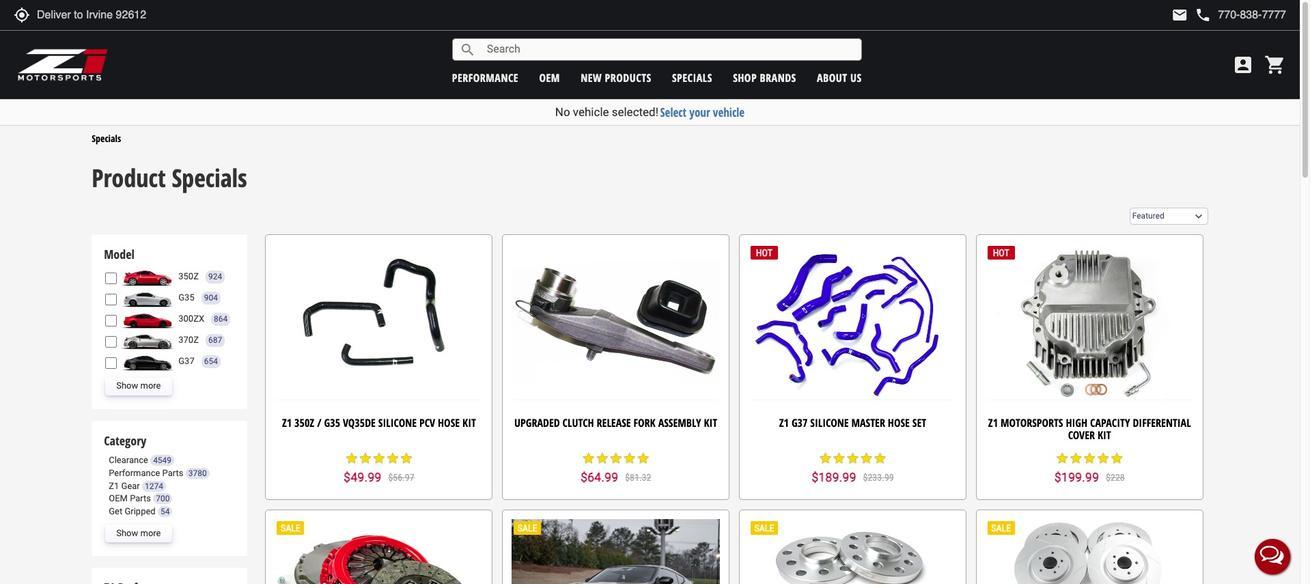 Task type: vqa. For each thing, say whether or not it's contained in the screenshot.


Task type: describe. For each thing, give the bounding box(es) containing it.
z1 g37 silicone master hose set
[[779, 416, 927, 431]]

pcv
[[419, 416, 435, 431]]

864
[[214, 314, 228, 324]]

7 star from the left
[[596, 452, 609, 465]]

oem inside category clearance 4549 performance parts 3780 z1 gear 1274 oem parts 700 get gripped 54
[[109, 493, 128, 504]]

1 silicone from the left
[[378, 416, 417, 431]]

assembly
[[658, 416, 701, 431]]

new products link
[[581, 70, 652, 85]]

904
[[204, 293, 218, 303]]

2 hose from the left
[[888, 416, 910, 431]]

master
[[852, 416, 885, 431]]

9 star from the left
[[623, 452, 637, 465]]

4 star from the left
[[386, 452, 400, 465]]

1 horizontal spatial kit
[[704, 416, 718, 431]]

nissan 300zx z32 1990 1991 1992 1993 1994 1995 1996 vg30dett vg30de twin turbo non turbo z1 motorsports image
[[120, 311, 175, 328]]

model
[[104, 246, 134, 262]]

star star star star star $49.99 $56.97
[[344, 452, 414, 485]]

show for model
[[116, 381, 138, 391]]

0 horizontal spatial 350z
[[179, 271, 199, 282]]

4549
[[153, 456, 172, 466]]

shop brands link
[[733, 70, 796, 85]]

star star star star star $199.99 $228
[[1055, 452, 1125, 485]]

700
[[156, 494, 170, 504]]

show more for model
[[116, 381, 161, 391]]

1 star from the left
[[345, 452, 359, 465]]

11 star from the left
[[819, 452, 832, 465]]

0 horizontal spatial parts
[[130, 493, 151, 504]]

about us
[[817, 70, 862, 85]]

product
[[92, 161, 166, 195]]

Search search field
[[476, 39, 861, 60]]

show more button for model
[[105, 378, 172, 395]]

your
[[690, 105, 710, 120]]

oem link
[[539, 70, 560, 85]]

3 star from the left
[[372, 452, 386, 465]]

upgraded
[[515, 416, 560, 431]]

1 horizontal spatial vehicle
[[713, 105, 745, 120]]

gear
[[121, 481, 140, 491]]

shop
[[733, 70, 757, 85]]

mail
[[1172, 7, 1188, 23]]

select your vehicle link
[[660, 105, 745, 120]]

specials link
[[672, 70, 713, 85]]

upgraded clutch release fork assembly kit
[[515, 416, 718, 431]]

search
[[460, 41, 476, 58]]

370z
[[179, 335, 199, 345]]

687
[[208, 335, 222, 345]]

fork
[[634, 416, 656, 431]]

specials
[[672, 70, 713, 85]]

$199.99
[[1055, 470, 1099, 485]]

account_box
[[1233, 54, 1254, 76]]

5 star from the left
[[400, 452, 413, 465]]

2 star from the left
[[359, 452, 372, 465]]

z1 motorsports logo image
[[17, 48, 109, 82]]

6 star from the left
[[582, 452, 596, 465]]

set
[[913, 416, 927, 431]]

14 star from the left
[[860, 452, 873, 465]]

clearance
[[109, 455, 148, 466]]

cover
[[1068, 428, 1095, 443]]

z1 motorsports high capacity differential cover kit
[[989, 416, 1191, 443]]

differential
[[1133, 416, 1191, 431]]

products
[[605, 70, 652, 85]]

z1 350z / g35 vq35de silicone pcv hose kit
[[282, 416, 476, 431]]

infiniti g35 coupe sedan v35 v36 skyline 2003 2004 2005 2006 2007 2008 3.5l vq35de revup rev up vq35hr z1 motorsports image
[[120, 289, 175, 307]]

$189.99
[[812, 470, 856, 485]]

more for model
[[140, 381, 161, 391]]

nissan 350z z33 2003 2004 2005 2006 2007 2008 2009 vq35de 3.5l revup rev up vq35hr nismo z1 motorsports image
[[120, 268, 175, 286]]

1 horizontal spatial specials
[[172, 161, 247, 195]]

high
[[1066, 416, 1088, 431]]

nissan 370z z34 2009 2010 2011 2012 2013 2014 2015 2016 2017 2018 2019 3.7l vq37vhr vhr nismo z1 motorsports image
[[120, 332, 175, 350]]

show for category
[[116, 528, 138, 538]]

54
[[160, 507, 170, 516]]

new
[[581, 70, 602, 85]]

$81.32
[[625, 472, 651, 483]]

motorsports
[[1001, 416, 1063, 431]]

account_box link
[[1229, 54, 1258, 76]]



Task type: locate. For each thing, give the bounding box(es) containing it.
1 horizontal spatial 350z
[[295, 416, 314, 431]]

13 star from the left
[[846, 452, 860, 465]]

performance link
[[452, 70, 519, 85]]

selected!
[[612, 105, 659, 119]]

shopping_cart
[[1265, 54, 1287, 76]]

1 show more from the top
[[116, 381, 161, 391]]

1 vertical spatial more
[[140, 528, 161, 538]]

2 silicone from the left
[[811, 416, 849, 431]]

0 vertical spatial more
[[140, 381, 161, 391]]

oem up no
[[539, 70, 560, 85]]

show more
[[116, 381, 161, 391], [116, 528, 161, 538]]

infiniti g37 coupe sedan convertible v36 cv36 hv36 skyline 2008 2009 2010 2011 2012 2013 3.7l vq37vhr z1 motorsports image
[[120, 353, 175, 371]]

parts
[[162, 468, 183, 478], [130, 493, 151, 504]]

$49.99
[[344, 470, 382, 485]]

vehicle right your
[[713, 105, 745, 120]]

1 vertical spatial parts
[[130, 493, 151, 504]]

hose right pcv
[[438, 416, 460, 431]]

specials link
[[92, 132, 121, 145]]

0 vertical spatial parts
[[162, 468, 183, 478]]

more down the gripped
[[140, 528, 161, 538]]

2 horizontal spatial kit
[[1098, 428, 1112, 443]]

z1 for z1 motorsports high capacity differential cover kit
[[989, 416, 998, 431]]

phone
[[1195, 7, 1212, 23]]

1 horizontal spatial g35
[[324, 416, 340, 431]]

silicone left "master"
[[811, 416, 849, 431]]

g35
[[179, 293, 195, 303], [324, 416, 340, 431]]

0 vertical spatial g35
[[179, 293, 195, 303]]

performance
[[109, 468, 160, 478]]

1 vertical spatial oem
[[109, 493, 128, 504]]

20 star from the left
[[1110, 452, 1124, 465]]

0 horizontal spatial oem
[[109, 493, 128, 504]]

performance
[[452, 70, 519, 85]]

kit inside 'z1 motorsports high capacity differential cover kit'
[[1098, 428, 1112, 443]]

show more button
[[105, 378, 172, 395], [105, 525, 172, 543]]

show
[[116, 381, 138, 391], [116, 528, 138, 538]]

$228
[[1106, 472, 1125, 483]]

2 show from the top
[[116, 528, 138, 538]]

g35 up 300zx
[[179, 293, 195, 303]]

1274
[[145, 481, 163, 491]]

0 horizontal spatial g35
[[179, 293, 195, 303]]

silicone
[[378, 416, 417, 431], [811, 416, 849, 431]]

1 horizontal spatial oem
[[539, 70, 560, 85]]

show more button down infiniti g37 coupe sedan convertible v36 cv36 hv36 skyline 2008 2009 2010 2011 2012 2013 3.7l vq37vhr z1 motorsports image
[[105, 378, 172, 395]]

my_location
[[14, 7, 30, 23]]

1 horizontal spatial parts
[[162, 468, 183, 478]]

release
[[597, 416, 631, 431]]

1 horizontal spatial g37
[[792, 416, 808, 431]]

0 horizontal spatial g37
[[179, 356, 195, 366]]

17 star from the left
[[1069, 452, 1083, 465]]

19 star from the left
[[1097, 452, 1110, 465]]

1 vertical spatial g37
[[792, 416, 808, 431]]

z1 inside 'z1 motorsports high capacity differential cover kit'
[[989, 416, 998, 431]]

2 show more button from the top
[[105, 525, 172, 543]]

hose
[[438, 416, 460, 431], [888, 416, 910, 431]]

0 vertical spatial specials
[[92, 132, 121, 145]]

gripped
[[125, 506, 156, 516]]

1 horizontal spatial hose
[[888, 416, 910, 431]]

vehicle
[[713, 105, 745, 120], [573, 105, 609, 119]]

0 horizontal spatial vehicle
[[573, 105, 609, 119]]

more
[[140, 381, 161, 391], [140, 528, 161, 538]]

0 vertical spatial show
[[116, 381, 138, 391]]

0 vertical spatial show more button
[[105, 378, 172, 395]]

12 star from the left
[[832, 452, 846, 465]]

show down infiniti g37 coupe sedan convertible v36 cv36 hv36 skyline 2008 2009 2010 2011 2012 2013 3.7l vq37vhr z1 motorsports image
[[116, 381, 138, 391]]

shopping_cart link
[[1261, 54, 1287, 76]]

1 vertical spatial g35
[[324, 416, 340, 431]]

$233.99
[[863, 472, 894, 483]]

1 more from the top
[[140, 381, 161, 391]]

about
[[817, 70, 848, 85]]

specials
[[92, 132, 121, 145], [172, 161, 247, 195]]

star
[[345, 452, 359, 465], [359, 452, 372, 465], [372, 452, 386, 465], [386, 452, 400, 465], [400, 452, 413, 465], [582, 452, 596, 465], [596, 452, 609, 465], [609, 452, 623, 465], [623, 452, 637, 465], [637, 452, 650, 465], [819, 452, 832, 465], [832, 452, 846, 465], [846, 452, 860, 465], [860, 452, 873, 465], [873, 452, 887, 465], [1056, 452, 1069, 465], [1069, 452, 1083, 465], [1083, 452, 1097, 465], [1097, 452, 1110, 465], [1110, 452, 1124, 465]]

0 vertical spatial g37
[[179, 356, 195, 366]]

category
[[104, 432, 146, 449]]

1 show more button from the top
[[105, 378, 172, 395]]

us
[[851, 70, 862, 85]]

kit right pcv
[[463, 416, 476, 431]]

1 vertical spatial show
[[116, 528, 138, 538]]

category clearance 4549 performance parts 3780 z1 gear 1274 oem parts 700 get gripped 54
[[104, 432, 207, 516]]

2 more from the top
[[140, 528, 161, 538]]

15 star from the left
[[873, 452, 887, 465]]

show more button down the gripped
[[105, 525, 172, 543]]

g35 right / on the left of the page
[[324, 416, 340, 431]]

1 show from the top
[[116, 381, 138, 391]]

mail phone
[[1172, 7, 1212, 23]]

show down get
[[116, 528, 138, 538]]

kit right assembly
[[704, 416, 718, 431]]

1 vertical spatial show more
[[116, 528, 161, 538]]

$56.97
[[388, 472, 414, 483]]

18 star from the left
[[1083, 452, 1097, 465]]

product specials
[[92, 161, 247, 195]]

z1
[[282, 416, 292, 431], [779, 416, 789, 431], [989, 416, 998, 431], [109, 481, 119, 491]]

silicone left pcv
[[378, 416, 417, 431]]

300zx
[[179, 314, 204, 324]]

oem
[[539, 70, 560, 85], [109, 493, 128, 504]]

g37
[[179, 356, 195, 366], [792, 416, 808, 431]]

brands
[[760, 70, 796, 85]]

oem up get
[[109, 493, 128, 504]]

654
[[204, 357, 218, 366]]

350z
[[179, 271, 199, 282], [295, 416, 314, 431]]

vehicle inside the no vehicle selected! select your vehicle
[[573, 105, 609, 119]]

more for category
[[140, 528, 161, 538]]

no vehicle selected! select your vehicle
[[555, 105, 745, 120]]

1 hose from the left
[[438, 416, 460, 431]]

0 horizontal spatial silicone
[[378, 416, 417, 431]]

1 vertical spatial 350z
[[295, 416, 314, 431]]

show more for category
[[116, 528, 161, 538]]

0 horizontal spatial kit
[[463, 416, 476, 431]]

1 vertical spatial show more button
[[105, 525, 172, 543]]

select
[[660, 105, 687, 120]]

None checkbox
[[105, 294, 117, 305], [105, 315, 117, 327], [105, 357, 117, 369], [105, 294, 117, 305], [105, 315, 117, 327], [105, 357, 117, 369]]

924
[[208, 272, 222, 282]]

new products
[[581, 70, 652, 85]]

vehicle right no
[[573, 105, 609, 119]]

0 horizontal spatial specials
[[92, 132, 121, 145]]

no
[[555, 105, 570, 119]]

10 star from the left
[[637, 452, 650, 465]]

show more down infiniti g37 coupe sedan convertible v36 cv36 hv36 skyline 2008 2009 2010 2011 2012 2013 3.7l vq37vhr z1 motorsports image
[[116, 381, 161, 391]]

star star star star star $189.99 $233.99
[[812, 452, 894, 485]]

clutch
[[563, 416, 594, 431]]

show more button for category
[[105, 525, 172, 543]]

3780
[[188, 469, 207, 478]]

350z left 924
[[179, 271, 199, 282]]

kit right cover
[[1098, 428, 1112, 443]]

350z left / on the left of the page
[[295, 416, 314, 431]]

0 vertical spatial 350z
[[179, 271, 199, 282]]

star star star star star $64.99 $81.32
[[581, 452, 651, 485]]

2 show more from the top
[[116, 528, 161, 538]]

1 vertical spatial specials
[[172, 161, 247, 195]]

z1 for z1 350z / g35 vq35de silicone pcv hose kit
[[282, 416, 292, 431]]

0 vertical spatial oem
[[539, 70, 560, 85]]

z1 for z1 g37 silicone master hose set
[[779, 416, 789, 431]]

about us link
[[817, 70, 862, 85]]

vq35de
[[343, 416, 376, 431]]

$64.99
[[581, 470, 618, 485]]

kit
[[463, 416, 476, 431], [704, 416, 718, 431], [1098, 428, 1112, 443]]

parts down 4549 on the left bottom of the page
[[162, 468, 183, 478]]

mail link
[[1172, 7, 1188, 23]]

capacity
[[1090, 416, 1130, 431]]

0 vertical spatial show more
[[116, 381, 161, 391]]

None checkbox
[[105, 273, 117, 284], [105, 336, 117, 348], [105, 273, 117, 284], [105, 336, 117, 348]]

get
[[109, 506, 122, 516]]

show more down the gripped
[[116, 528, 161, 538]]

parts up the gripped
[[130, 493, 151, 504]]

hose left the set
[[888, 416, 910, 431]]

z1 inside category clearance 4549 performance parts 3780 z1 gear 1274 oem parts 700 get gripped 54
[[109, 481, 119, 491]]

16 star from the left
[[1056, 452, 1069, 465]]

0 horizontal spatial hose
[[438, 416, 460, 431]]

/
[[317, 416, 322, 431]]

shop brands
[[733, 70, 796, 85]]

phone link
[[1195, 7, 1287, 23]]

1 horizontal spatial silicone
[[811, 416, 849, 431]]

more down infiniti g37 coupe sedan convertible v36 cv36 hv36 skyline 2008 2009 2010 2011 2012 2013 3.7l vq37vhr z1 motorsports image
[[140, 381, 161, 391]]

8 star from the left
[[609, 452, 623, 465]]



